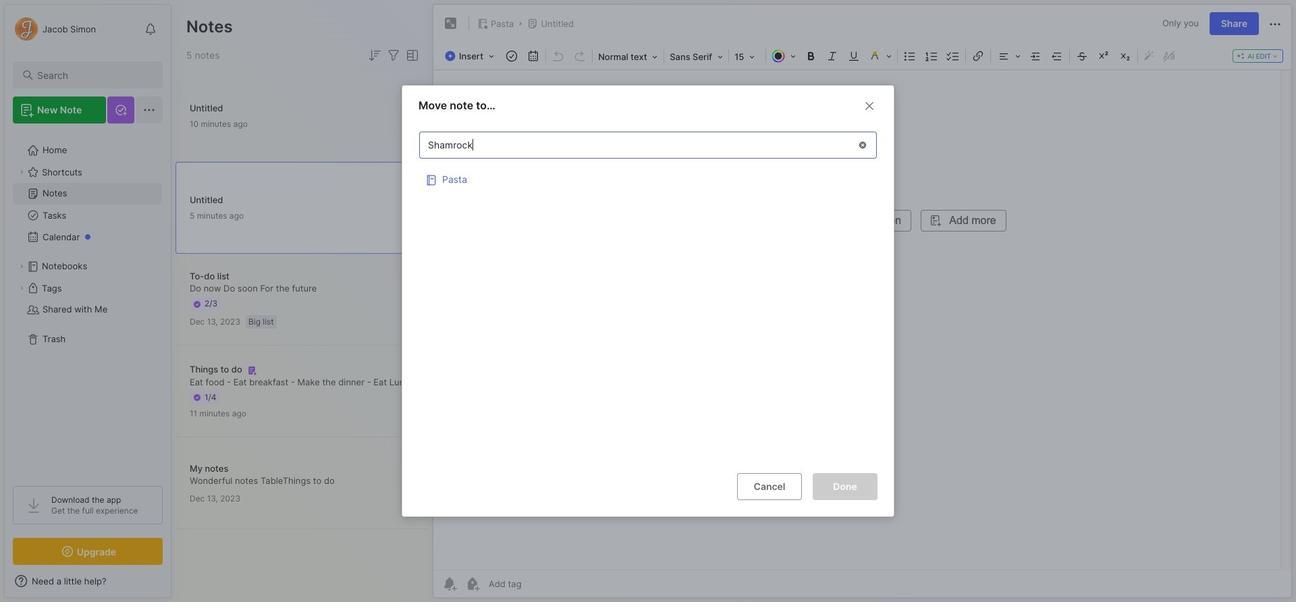 Task type: describe. For each thing, give the bounding box(es) containing it.
Note Editor text field
[[434, 70, 1292, 570]]

add a reminder image
[[442, 576, 458, 592]]

Find a location… text field
[[420, 134, 850, 156]]

font size image
[[731, 47, 765, 65]]

indent image
[[1027, 47, 1046, 66]]

italic image
[[824, 47, 842, 66]]

heading level image
[[595, 47, 663, 65]]

main element
[[0, 0, 176, 603]]

Find a location field
[[413, 125, 884, 462]]

bulleted list image
[[901, 47, 920, 66]]

subscript image
[[1117, 47, 1136, 66]]

numbered list image
[[923, 47, 942, 66]]

font family image
[[666, 47, 728, 65]]

strikethrough image
[[1073, 47, 1092, 66]]

expand tags image
[[18, 284, 26, 292]]

highlight image
[[865, 47, 896, 66]]

task image
[[503, 47, 522, 66]]

none search field inside the main element
[[37, 67, 151, 83]]

add tag image
[[465, 576, 481, 592]]



Task type: locate. For each thing, give the bounding box(es) containing it.
tree
[[5, 132, 171, 474]]

note window element
[[433, 4, 1293, 599]]

None search field
[[37, 67, 151, 83]]

cell inside find a location field
[[419, 165, 877, 192]]

font color image
[[768, 47, 801, 66]]

expand note image
[[443, 16, 459, 32]]

bold image
[[802, 47, 821, 66]]

expand notebooks image
[[18, 263, 26, 271]]

underline image
[[845, 47, 864, 66]]

checklist image
[[944, 47, 963, 66]]

outdent image
[[1048, 47, 1067, 66]]

Search text field
[[37, 69, 151, 82]]

tree inside the main element
[[5, 132, 171, 474]]

superscript image
[[1095, 47, 1114, 66]]

insert image
[[442, 47, 501, 65]]

alignment image
[[993, 47, 1026, 66]]

insert link image
[[969, 47, 988, 66]]

calendar event image
[[524, 47, 543, 66]]

cell
[[419, 165, 877, 192]]

close image
[[862, 98, 878, 114]]



Task type: vqa. For each thing, say whether or not it's contained in the screenshot.
List
no



